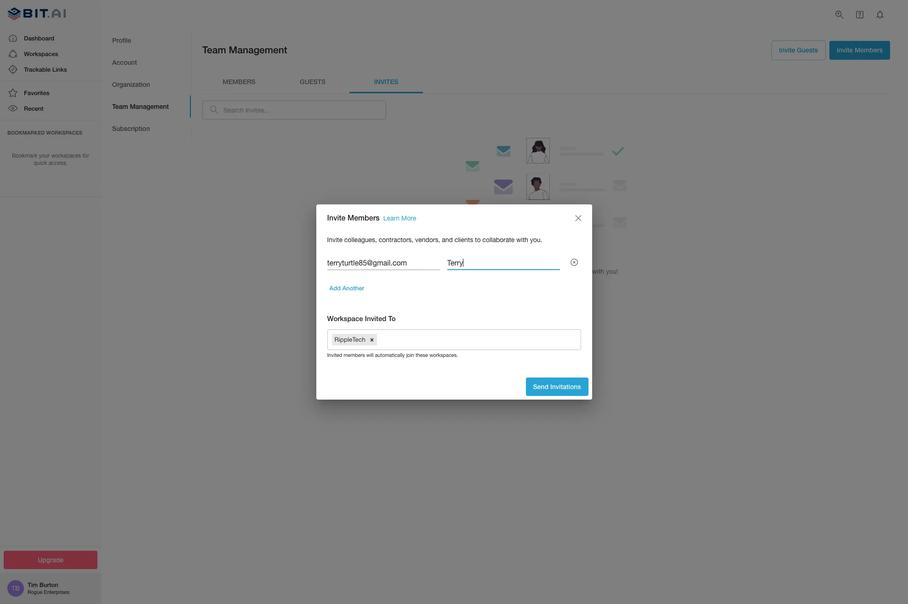 Task type: describe. For each thing, give the bounding box(es) containing it.
vendors,
[[415, 236, 440, 244]]

Email Address text field
[[327, 256, 440, 271]]

invite guests button
[[772, 40, 826, 60]]

invite members
[[837, 46, 883, 54]]

bookmarked workspaces
[[7, 130, 82, 136]]

to inside invite members dialog
[[475, 236, 481, 244]]

send
[[533, 383, 549, 391]]

guests button
[[276, 71, 350, 93]]

1 horizontal spatial collaborate
[[559, 268, 591, 275]]

enterprises
[[44, 590, 69, 596]]

Search Invites... search field
[[224, 101, 386, 120]]

guests
[[798, 46, 819, 54]]

subscription
[[112, 125, 150, 132]]

found.
[[553, 250, 576, 259]]

workspaces.
[[430, 353, 458, 359]]

tim burton rogue enterprises
[[28, 582, 69, 596]]

favorites button
[[0, 85, 101, 101]]

invitations
[[551, 383, 581, 391]]

invites
[[374, 78, 399, 86]]

to
[[389, 315, 396, 323]]

favorites
[[24, 89, 49, 97]]

these
[[416, 353, 428, 359]]

rogue
[[28, 590, 42, 596]]

invite for invite members learn more
[[327, 214, 346, 222]]

join
[[407, 353, 415, 359]]

invite for invite colleagues, contractors, vendors, and clients to collaborate with you.
[[327, 236, 343, 244]]

add another
[[330, 285, 364, 292]]

1 vertical spatial invited
[[327, 353, 342, 359]]

your for bookmark
[[39, 153, 50, 159]]

1 horizontal spatial with
[[593, 268, 605, 275]]

recent
[[24, 105, 44, 112]]

members for invite members learn more
[[348, 214, 380, 222]]

bookmark
[[12, 153, 37, 159]]

team management link
[[101, 96, 191, 118]]

invite members learn more
[[327, 214, 416, 222]]

send invitations
[[533, 383, 581, 391]]

workspaces
[[51, 153, 81, 159]]

send invitations button
[[526, 378, 589, 397]]

tim
[[28, 582, 38, 589]]

dashboard
[[24, 34, 54, 42]]

trackable links
[[24, 66, 67, 73]]

guests
[[300, 78, 326, 86]]

invite your team members to collaborate with you!
[[475, 268, 619, 275]]

trackable links button
[[0, 62, 101, 77]]

members
[[223, 78, 256, 86]]

account
[[112, 58, 137, 66]]

recent button
[[0, 101, 101, 117]]

1 vertical spatial to
[[551, 268, 557, 275]]

0 vertical spatial team management
[[202, 44, 287, 56]]

workspace invited to
[[327, 315, 396, 323]]

burton
[[39, 582, 58, 589]]

for
[[83, 153, 89, 159]]

invites button
[[350, 71, 423, 93]]

clients
[[455, 236, 473, 244]]

quick
[[34, 160, 47, 167]]

upgrade button
[[4, 551, 98, 570]]

workspaces button
[[0, 46, 101, 62]]

trackable
[[24, 66, 51, 73]]

tab list containing members
[[202, 71, 891, 93]]

learn more link
[[384, 215, 416, 222]]

profile link
[[101, 29, 191, 52]]



Task type: locate. For each thing, give the bounding box(es) containing it.
learn
[[384, 215, 400, 222]]

bookmark your workspaces for quick access.
[[12, 153, 89, 167]]

workspaces
[[46, 130, 82, 136]]

team inside "team management" link
[[112, 102, 128, 110]]

0 horizontal spatial team
[[112, 102, 128, 110]]

your
[[39, 153, 50, 159], [492, 268, 504, 275]]

account link
[[101, 52, 191, 74]]

you!
[[606, 268, 619, 275]]

1 horizontal spatial members
[[522, 268, 549, 275]]

1 horizontal spatial tab list
[[202, 71, 891, 93]]

add
[[330, 285, 341, 292]]

0 horizontal spatial collaborate
[[483, 236, 515, 244]]

contractors,
[[379, 236, 414, 244]]

invited down rippletech
[[327, 353, 342, 359]]

invite left colleagues,
[[327, 236, 343, 244]]

members inside button
[[855, 46, 883, 54]]

0 vertical spatial to
[[475, 236, 481, 244]]

collaborate down found.
[[559, 268, 591, 275]]

1 horizontal spatial team management
[[202, 44, 287, 56]]

invite members button
[[830, 41, 891, 60]]

to down the no invites found.
[[551, 268, 557, 275]]

tab list
[[101, 29, 191, 140], [202, 71, 891, 93]]

members
[[522, 268, 549, 275], [344, 353, 365, 359]]

will
[[367, 353, 374, 359]]

links
[[52, 66, 67, 73]]

with left you.
[[517, 236, 529, 244]]

profile
[[112, 36, 131, 44]]

0 horizontal spatial members
[[344, 353, 365, 359]]

team management up members
[[202, 44, 287, 56]]

invite right 'guests'
[[837, 46, 853, 54]]

0 horizontal spatial with
[[517, 236, 529, 244]]

team management
[[202, 44, 287, 56], [112, 102, 169, 110]]

organization
[[112, 80, 150, 88]]

with
[[517, 236, 529, 244], [593, 268, 605, 275]]

0 vertical spatial with
[[517, 236, 529, 244]]

tb
[[12, 586, 20, 593]]

1 horizontal spatial members
[[855, 46, 883, 54]]

access.
[[49, 160, 68, 167]]

team up subscription
[[112, 102, 128, 110]]

you.
[[530, 236, 543, 244]]

your inside bookmark your workspaces for quick access.
[[39, 153, 50, 159]]

rippletech
[[335, 336, 366, 344]]

0 horizontal spatial your
[[39, 153, 50, 159]]

0 vertical spatial members
[[855, 46, 883, 54]]

your for invite
[[492, 268, 504, 275]]

1 horizontal spatial invited
[[365, 315, 387, 323]]

automatically
[[375, 353, 405, 359]]

1 vertical spatial collaborate
[[559, 268, 591, 275]]

1 vertical spatial team management
[[112, 102, 169, 110]]

1 vertical spatial team
[[112, 102, 128, 110]]

1 vertical spatial management
[[130, 102, 169, 110]]

invite guests
[[780, 46, 819, 54]]

1 horizontal spatial management
[[229, 44, 287, 56]]

more
[[402, 215, 416, 222]]

invite colleagues, contractors, vendors, and clients to collaborate with you.
[[327, 236, 543, 244]]

dashboard button
[[0, 30, 101, 46]]

workspaces
[[24, 50, 58, 57]]

invite
[[780, 46, 796, 54], [837, 46, 853, 54], [327, 214, 346, 222], [327, 236, 343, 244], [475, 268, 490, 275]]

management down organization link
[[130, 102, 169, 110]]

0 horizontal spatial members
[[348, 214, 380, 222]]

invite for invite members
[[837, 46, 853, 54]]

team up members
[[202, 44, 226, 56]]

team management down organization link
[[112, 102, 169, 110]]

members
[[855, 46, 883, 54], [348, 214, 380, 222]]

no invites found.
[[517, 250, 576, 259]]

0 vertical spatial collaborate
[[483, 236, 515, 244]]

bookmarked
[[7, 130, 45, 136]]

0 horizontal spatial team management
[[112, 102, 169, 110]]

0 horizontal spatial invited
[[327, 353, 342, 359]]

invite for invite guests
[[780, 46, 796, 54]]

0 vertical spatial invited
[[365, 315, 387, 323]]

1 horizontal spatial team
[[202, 44, 226, 56]]

management
[[229, 44, 287, 56], [130, 102, 169, 110]]

invite for invite your team members to collaborate with you!
[[475, 268, 490, 275]]

1 vertical spatial with
[[593, 268, 605, 275]]

collaborate up name (optional) text box
[[483, 236, 515, 244]]

no
[[517, 250, 526, 259]]

tab list containing profile
[[101, 29, 191, 140]]

with left you!
[[593, 268, 605, 275]]

management up members
[[229, 44, 287, 56]]

0 vertical spatial your
[[39, 153, 50, 159]]

members button
[[202, 71, 276, 93]]

invite up colleagues,
[[327, 214, 346, 222]]

team
[[506, 268, 521, 275]]

0 horizontal spatial management
[[130, 102, 169, 110]]

invited
[[365, 315, 387, 323], [327, 353, 342, 359]]

your left team
[[492, 268, 504, 275]]

invites
[[528, 250, 551, 259]]

1 vertical spatial your
[[492, 268, 504, 275]]

members for invite members
[[855, 46, 883, 54]]

1 vertical spatial members
[[348, 214, 380, 222]]

subscription link
[[101, 118, 191, 140]]

team
[[202, 44, 226, 56], [112, 102, 128, 110]]

0 horizontal spatial tab list
[[101, 29, 191, 140]]

invited members will automatically join these workspaces.
[[327, 353, 458, 359]]

invite left 'guests'
[[780, 46, 796, 54]]

your up quick
[[39, 153, 50, 159]]

with inside invite members dialog
[[517, 236, 529, 244]]

colleagues,
[[345, 236, 377, 244]]

and
[[442, 236, 453, 244]]

add another button
[[327, 282, 367, 296]]

1 vertical spatial members
[[344, 353, 365, 359]]

invited left to
[[365, 315, 387, 323]]

invite left team
[[475, 268, 490, 275]]

another
[[343, 285, 364, 292]]

to
[[475, 236, 481, 244], [551, 268, 557, 275]]

organization link
[[101, 74, 191, 96]]

0 vertical spatial members
[[522, 268, 549, 275]]

members down invites
[[522, 268, 549, 275]]

to right clients
[[475, 236, 481, 244]]

0 horizontal spatial to
[[475, 236, 481, 244]]

1 horizontal spatial to
[[551, 268, 557, 275]]

members inside invite members dialog
[[344, 353, 365, 359]]

0 vertical spatial team
[[202, 44, 226, 56]]

workspace
[[327, 315, 363, 323]]

1 horizontal spatial your
[[492, 268, 504, 275]]

0 vertical spatial management
[[229, 44, 287, 56]]

collaborate
[[483, 236, 515, 244], [559, 268, 591, 275]]

invite members dialog
[[316, 205, 592, 400]]

Name (optional) text field
[[447, 256, 560, 271]]

upgrade
[[38, 556, 63, 564]]

collaborate inside invite members dialog
[[483, 236, 515, 244]]

members left will at left
[[344, 353, 365, 359]]

members inside dialog
[[348, 214, 380, 222]]



Task type: vqa. For each thing, say whether or not it's contained in the screenshot.
'for' on the top
yes



